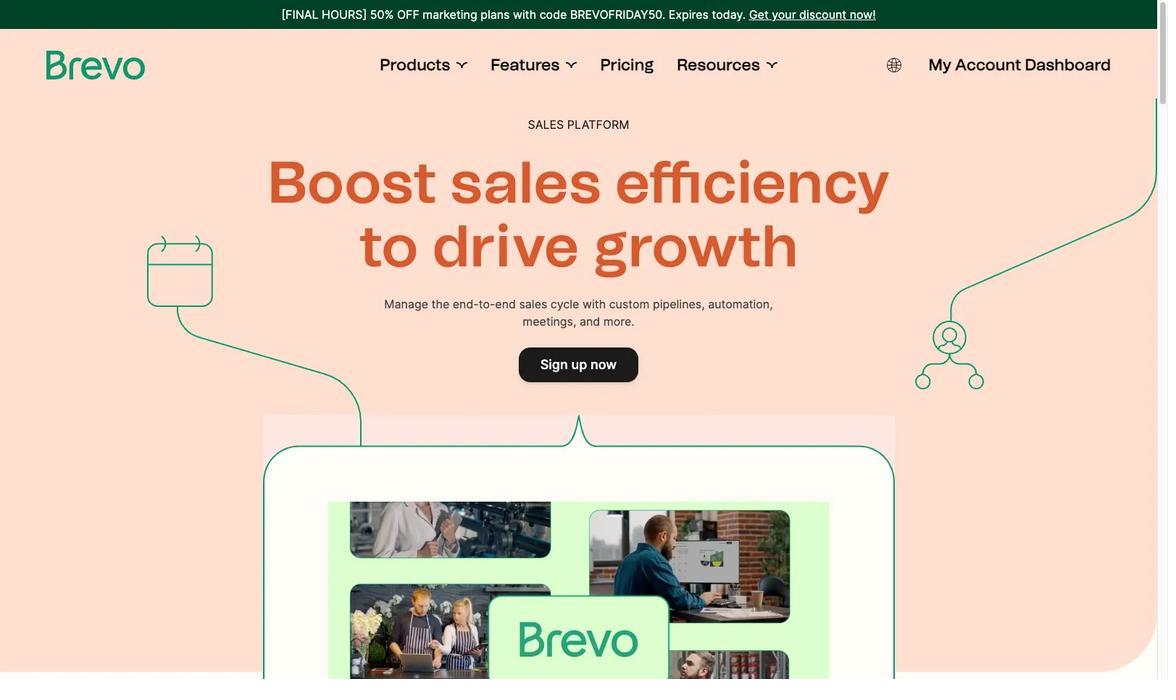 Task type: vqa. For each thing, say whether or not it's contained in the screenshot.
try
no



Task type: describe. For each thing, give the bounding box(es) containing it.
now
[[591, 357, 617, 372]]

to
[[359, 212, 419, 281]]

to-
[[479, 297, 495, 312]]

boost sales efficiency to drive growth
[[267, 148, 890, 281]]

platform
[[567, 117, 629, 132]]

meetings,
[[523, 314, 576, 329]]

sales
[[528, 117, 564, 132]]

automation,
[[708, 297, 773, 312]]

[final
[[281, 7, 319, 22]]

cycle
[[551, 297, 579, 312]]

manage
[[384, 297, 428, 312]]

your
[[772, 7, 796, 22]]

features
[[491, 55, 560, 75]]

my account dashboard link
[[929, 55, 1111, 75]]

pricing
[[600, 55, 654, 75]]

custom
[[609, 297, 650, 312]]

the
[[431, 297, 449, 312]]

my
[[929, 55, 951, 75]]

efficiency
[[615, 148, 890, 217]]

50%
[[370, 7, 394, 22]]

code
[[540, 7, 567, 22]]

resources
[[677, 55, 760, 75]]

hours]
[[322, 7, 367, 22]]

today.
[[712, 7, 746, 22]]

up
[[571, 357, 587, 372]]

now!
[[850, 7, 876, 22]]

brevofriday50.
[[570, 7, 665, 22]]



Task type: locate. For each thing, give the bounding box(es) containing it.
0 vertical spatial sales
[[451, 148, 601, 217]]

product video element
[[263, 473, 895, 680]]

sales inside boost sales efficiency to drive growth
[[451, 148, 601, 217]]

marketing
[[423, 7, 477, 22]]

discount
[[799, 7, 846, 22]]

sign
[[540, 357, 568, 372]]

with
[[513, 7, 536, 22], [583, 297, 606, 312]]

button image
[[887, 58, 901, 72]]

off
[[397, 7, 419, 22]]

0 horizontal spatial with
[[513, 7, 536, 22]]

sign up now button
[[519, 348, 639, 383]]

0 vertical spatial with
[[513, 7, 536, 22]]

dashboard
[[1025, 55, 1111, 75]]

my account dashboard
[[929, 55, 1111, 75]]

sales
[[451, 148, 601, 217], [519, 297, 547, 312]]

sales down sales
[[451, 148, 601, 217]]

1 horizontal spatial with
[[583, 297, 606, 312]]

resources link
[[677, 55, 777, 75]]

more.
[[603, 314, 634, 329]]

features link
[[491, 55, 577, 75]]

drive
[[432, 212, 579, 281]]

end-
[[453, 297, 479, 312]]

1 vertical spatial sales
[[519, 297, 547, 312]]

products link
[[380, 55, 468, 75]]

account
[[955, 55, 1021, 75]]

end
[[495, 297, 516, 312]]

expires
[[669, 7, 709, 22]]

brevo image
[[46, 51, 145, 80]]

products
[[380, 55, 450, 75]]

boost
[[267, 148, 437, 217]]

manage the end-to-end sales cycle with custom pipelines, automation, meetings, and more.
[[384, 297, 773, 329]]

sales platform
[[528, 117, 629, 132]]

pipelines,
[[653, 297, 705, 312]]

sales inside manage the end-to-end sales cycle with custom pipelines, automation, meetings, and more.
[[519, 297, 547, 312]]

plans
[[480, 7, 510, 22]]

sign up now
[[540, 357, 617, 372]]

get your discount now! link
[[749, 6, 876, 23]]

sales up meetings,
[[519, 297, 547, 312]]

with inside manage the end-to-end sales cycle with custom pipelines, automation, meetings, and more.
[[583, 297, 606, 312]]

[final hours] 50% off marketing plans with code brevofriday50. expires today. get your discount now!
[[281, 7, 876, 22]]

pricing link
[[600, 55, 654, 75]]

growth
[[593, 212, 798, 281]]

1 vertical spatial with
[[583, 297, 606, 312]]

with up and
[[583, 297, 606, 312]]

get
[[749, 7, 769, 22]]

and
[[580, 314, 600, 329]]

with left code
[[513, 7, 536, 22]]



